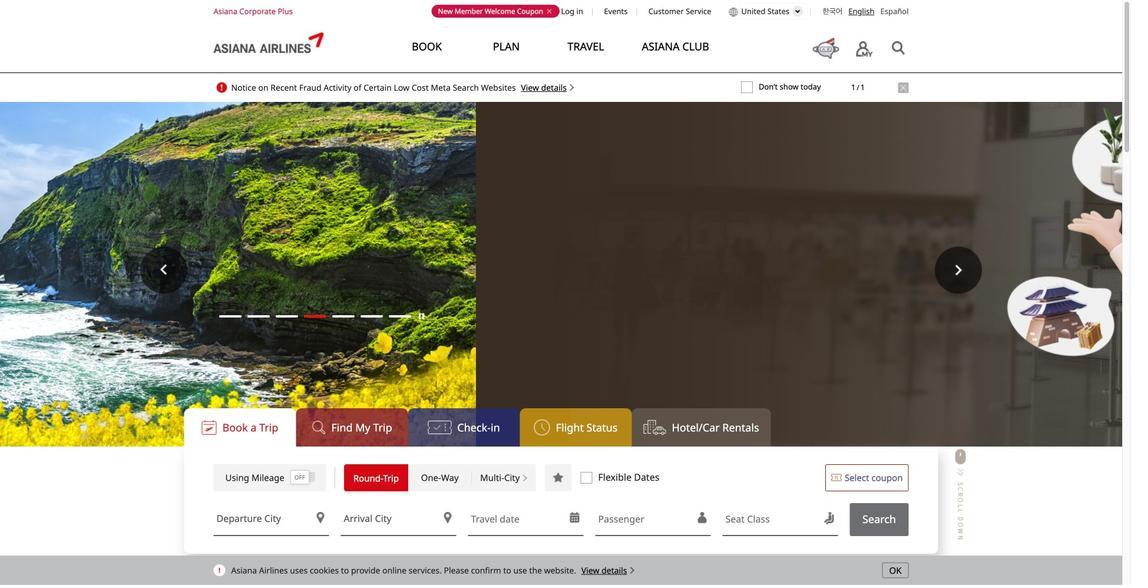 Task type: locate. For each thing, give the bounding box(es) containing it.
None text field
[[341, 503, 457, 537]]

Passenger text field
[[596, 503, 711, 537]]

None text field
[[214, 503, 329, 537]]

scroll down image
[[956, 450, 967, 541]]

Seat Class text field
[[723, 503, 839, 537]]



Task type: describe. For each thing, give the bounding box(es) containing it.
Travel date text field
[[468, 503, 584, 537]]

정지(pause) image
[[419, 314, 425, 320]]



